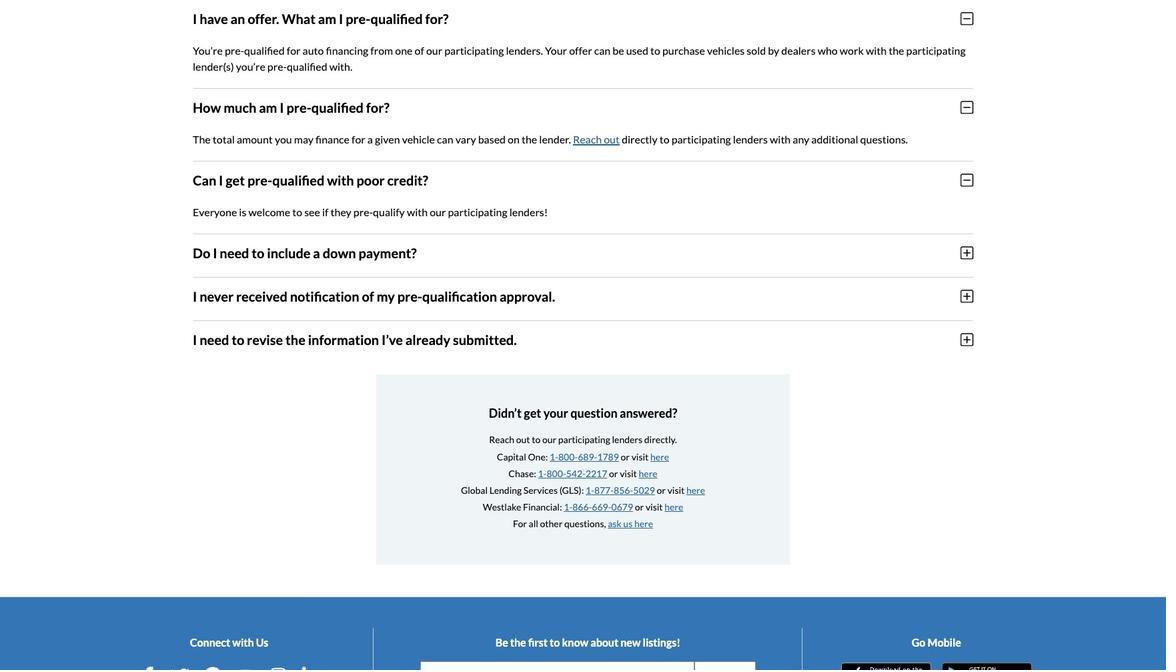 Task type: vqa. For each thing, say whether or not it's contained in the screenshot.
QUESTION
yes



Task type: describe. For each thing, give the bounding box(es) containing it.
out inside reach out to our participating lenders directly. capital one: 1-800-689-1789 or visit here chase: 1-800-542-2217 or visit here global lending services (gls): 1-877-856-5029 or visit here westlake financial: 1-866-669-0679 or visit here for all other questions, ask us here
[[516, 434, 530, 445]]

based
[[478, 133, 506, 145]]

vehicles
[[707, 44, 745, 57]]

welcome
[[249, 205, 290, 218]]

purchase
[[663, 44, 705, 57]]

qualified up one
[[371, 11, 423, 27]]

i never received notification of my pre-qualification approval. button
[[193, 277, 974, 315]]

0 horizontal spatial am
[[259, 99, 277, 115]]

0 horizontal spatial can
[[437, 133, 454, 145]]

visit up 856-
[[620, 468, 637, 479]]

do
[[193, 245, 210, 261]]

visit right the 5029 at bottom
[[668, 484, 685, 496]]

everyone
[[193, 205, 237, 218]]

plus square image
[[961, 332, 974, 347]]

you
[[275, 133, 292, 145]]

(gls):
[[560, 484, 584, 496]]

do i need to include a down payment?
[[193, 245, 417, 261]]

1 horizontal spatial am
[[318, 11, 336, 27]]

listings!
[[643, 636, 681, 648]]

have
[[200, 11, 228, 27]]

may
[[294, 133, 314, 145]]

facebook image
[[139, 666, 157, 670]]

with left any
[[770, 133, 791, 145]]

1789
[[598, 451, 619, 462]]

financing
[[326, 44, 369, 57]]

5029
[[634, 484, 655, 496]]

here right '0679'
[[665, 501, 684, 513]]

with left us at the bottom left
[[232, 636, 254, 648]]

ask
[[608, 518, 622, 529]]

you're
[[193, 44, 223, 57]]

services
[[524, 484, 558, 496]]

credit?
[[387, 172, 428, 188]]

or right '0679'
[[635, 501, 644, 513]]

go mobile
[[912, 636, 962, 648]]

with inside you're pre-qualified for auto financing from one of our participating lenders. your offer can be used to purchase vehicles sold by dealers who work with the participating lender(s) you're pre-qualified with.
[[866, 44, 887, 57]]

questions.
[[861, 133, 908, 145]]

the right be
[[510, 636, 526, 648]]

visit down the 5029 at bottom
[[646, 501, 663, 513]]

go
[[912, 636, 926, 648]]

lenders inside getting pre-qualified tab panel
[[733, 133, 768, 145]]

amount
[[237, 133, 273, 145]]

everyone is welcome to see if they pre-qualify with our participating lenders!
[[193, 205, 548, 218]]

question
[[571, 406, 618, 420]]

pinterest image
[[204, 666, 222, 670]]

the
[[193, 133, 211, 145]]

with.
[[330, 60, 353, 73]]

offer.
[[248, 11, 279, 27]]

i never received notification of my pre-qualification approval.
[[193, 288, 555, 304]]

1-877-856-5029 link
[[586, 484, 655, 496]]

of inside button
[[362, 288, 374, 304]]

qualification
[[422, 288, 497, 304]]

qualified up see on the left top
[[272, 172, 325, 188]]

you're
[[236, 60, 265, 73]]

the inside i need to revise the information i've already submitted. button
[[286, 332, 306, 348]]

financial:
[[523, 501, 562, 513]]

about
[[591, 636, 619, 648]]

approval.
[[500, 288, 555, 304]]

i've
[[382, 332, 403, 348]]

to right first
[[550, 636, 560, 648]]

Email Address email field
[[421, 662, 694, 670]]

1-800-542-2217 link
[[538, 468, 608, 479]]

1- up services
[[538, 468, 547, 479]]

you're pre-qualified for auto financing from one of our participating lenders. your offer can be used to purchase vehicles sold by dealers who work with the participating lender(s) you're pre-qualified with.
[[193, 44, 966, 73]]

minus square image for how much am i pre-qualified for?
[[961, 100, 974, 115]]

here link for 1-800-542-2217
[[639, 468, 658, 479]]

by
[[768, 44, 780, 57]]

be
[[613, 44, 624, 57]]

can
[[193, 172, 216, 188]]

never
[[200, 288, 234, 304]]

be
[[496, 636, 508, 648]]

qualified up finance at the top of page
[[312, 99, 364, 115]]

visit down directly.
[[632, 451, 649, 462]]

directly
[[622, 133, 658, 145]]

dealers
[[782, 44, 816, 57]]

plus square image for do i need to include a down payment?
[[961, 245, 974, 260]]

856-
[[614, 484, 634, 496]]

0 vertical spatial need
[[220, 245, 249, 261]]

all
[[529, 518, 538, 529]]

other
[[540, 518, 563, 529]]

the inside you're pre-qualified for auto financing from one of our participating lenders. your offer can be used to purchase vehicles sold by dealers who work with the participating lender(s) you're pre-qualified with.
[[889, 44, 905, 57]]

1 vertical spatial our
[[430, 205, 446, 218]]

pre- up you're on the left of page
[[225, 44, 244, 57]]

pre- inside button
[[398, 288, 422, 304]]

what
[[282, 11, 316, 27]]

1 vertical spatial need
[[200, 332, 229, 348]]

from
[[371, 44, 393, 57]]

qualified up you're on the left of page
[[244, 44, 285, 57]]

for
[[513, 518, 527, 529]]

be the first to know about new listings!
[[496, 636, 681, 648]]

1 horizontal spatial get
[[524, 406, 541, 420]]

to left see on the left top
[[292, 205, 302, 218]]

lenders.
[[506, 44, 543, 57]]

a inside button
[[313, 245, 320, 261]]

for? inside how much am i pre-qualified for? dropdown button
[[366, 99, 390, 115]]

here link for 1-800-689-1789
[[651, 451, 670, 462]]

know
[[562, 636, 589, 648]]

twitter image
[[171, 666, 190, 670]]

vehicle
[[402, 133, 435, 145]]

include
[[267, 245, 311, 261]]

how much am i pre-qualified for? button
[[193, 89, 974, 126]]

reach out link
[[573, 133, 620, 145]]

lenders!
[[510, 205, 548, 218]]

can inside you're pre-qualified for auto financing from one of our participating lenders. your offer can be used to purchase vehicles sold by dealers who work with the participating lender(s) you're pre-qualified with.
[[594, 44, 611, 57]]

here right the 5029 at bottom
[[687, 484, 706, 496]]

plus square image for i never received notification of my pre-qualification approval.
[[961, 289, 974, 304]]

1- right one:
[[550, 451, 559, 462]]

to right directly
[[660, 133, 670, 145]]

i need to revise the information i've already submitted. button
[[193, 321, 974, 358]]

pre- right you're on the left of page
[[268, 60, 287, 73]]

payment?
[[359, 245, 417, 261]]

see
[[304, 205, 320, 218]]

directly.
[[645, 434, 677, 445]]

westlake
[[483, 501, 521, 513]]

pre- up the financing
[[346, 11, 371, 27]]

to inside do i need to include a down payment? button
[[252, 245, 265, 261]]

reach inside getting pre-qualified tab panel
[[573, 133, 602, 145]]

new
[[621, 636, 641, 648]]

instagram image
[[269, 666, 287, 670]]



Task type: locate. For each thing, give the bounding box(es) containing it.
chase:
[[509, 468, 536, 479]]

0 vertical spatial out
[[604, 133, 620, 145]]

am
[[318, 11, 336, 27], [259, 99, 277, 115]]

1 vertical spatial am
[[259, 99, 277, 115]]

minus square image
[[961, 11, 974, 26], [961, 100, 974, 115]]

our inside reach out to our participating lenders directly. capital one: 1-800-689-1789 or visit here chase: 1-800-542-2217 or visit here global lending services (gls): 1-877-856-5029 or visit here westlake financial: 1-866-669-0679 or visit here for all other questions, ask us here
[[543, 434, 557, 445]]

submitted.
[[453, 332, 517, 348]]

our right qualify
[[430, 205, 446, 218]]

800- up 1-800-542-2217 link
[[559, 451, 578, 462]]

i
[[193, 11, 197, 27], [339, 11, 343, 27], [280, 99, 284, 115], [219, 172, 223, 188], [213, 245, 217, 261], [193, 288, 197, 304], [193, 332, 197, 348]]

connect
[[190, 636, 230, 648]]

lending
[[490, 484, 522, 496]]

here down directly.
[[651, 451, 670, 462]]

can left be
[[594, 44, 611, 57]]

get left your
[[524, 406, 541, 420]]

given
[[375, 133, 400, 145]]

to inside reach out to our participating lenders directly. capital one: 1-800-689-1789 or visit here chase: 1-800-542-2217 or visit here global lending services (gls): 1-877-856-5029 or visit here westlake financial: 1-866-669-0679 or visit here for all other questions, ask us here
[[532, 434, 541, 445]]

1 horizontal spatial can
[[594, 44, 611, 57]]

the right the 'on'
[[522, 133, 537, 145]]

here link right '0679'
[[665, 501, 684, 513]]

who
[[818, 44, 838, 57]]

pre- up 'may'
[[287, 99, 312, 115]]

a left down
[[313, 245, 320, 261]]

1-800-689-1789 link
[[550, 451, 619, 462]]

need right "do"
[[220, 245, 249, 261]]

0 vertical spatial 800-
[[559, 451, 578, 462]]

am right the what
[[318, 11, 336, 27]]

with inside dropdown button
[[327, 172, 354, 188]]

participating
[[445, 44, 504, 57], [907, 44, 966, 57], [672, 133, 731, 145], [448, 205, 508, 218], [558, 434, 611, 445]]

for right finance at the top of page
[[352, 133, 366, 145]]

0 vertical spatial can
[[594, 44, 611, 57]]

am right much
[[259, 99, 277, 115]]

global
[[461, 484, 488, 496]]

0 vertical spatial get
[[226, 172, 245, 188]]

how
[[193, 99, 221, 115]]

1 horizontal spatial out
[[604, 133, 620, 145]]

qualified down auto in the left top of the page
[[287, 60, 327, 73]]

1 vertical spatial for?
[[366, 99, 390, 115]]

0 vertical spatial our
[[426, 44, 443, 57]]

for left auto in the left top of the page
[[287, 44, 301, 57]]

2 minus square image from the top
[[961, 100, 974, 115]]

out left directly
[[604, 133, 620, 145]]

sold
[[747, 44, 766, 57]]

need down the never
[[200, 332, 229, 348]]

much
[[224, 99, 256, 115]]

for?
[[425, 11, 449, 27], [366, 99, 390, 115]]

pre- right they in the left of the page
[[354, 205, 373, 218]]

i need to revise the information i've already submitted.
[[193, 332, 517, 348]]

1 vertical spatial a
[[313, 245, 320, 261]]

linkedin image
[[301, 666, 320, 670]]

pre- right my
[[398, 288, 422, 304]]

do i need to include a down payment? button
[[193, 234, 974, 271]]

0 vertical spatial minus square image
[[961, 11, 974, 26]]

1- down the 2217
[[586, 484, 595, 496]]

qualify
[[373, 205, 405, 218]]

minus square image inside i have an offer. what am i pre-qualified for? dropdown button
[[961, 11, 974, 26]]

0 vertical spatial of
[[415, 44, 424, 57]]

0 horizontal spatial out
[[516, 434, 530, 445]]

here up the 5029 at bottom
[[639, 468, 658, 479]]

didn't
[[489, 406, 522, 420]]

they
[[331, 205, 352, 218]]

out up the capital
[[516, 434, 530, 445]]

1-866-669-0679 link
[[564, 501, 633, 513]]

out inside getting pre-qualified tab panel
[[604, 133, 620, 145]]

participating inside reach out to our participating lenders directly. capital one: 1-800-689-1789 or visit here chase: 1-800-542-2217 or visit here global lending services (gls): 1-877-856-5029 or visit here westlake financial: 1-866-669-0679 or visit here for all other questions, ask us here
[[558, 434, 611, 445]]

with left "poor"
[[327, 172, 354, 188]]

getting pre-qualified tab panel
[[193, 0, 974, 364]]

to left include
[[252, 245, 265, 261]]

mobile
[[928, 636, 962, 648]]

how much am i pre-qualified for?
[[193, 99, 390, 115]]

didn't get your question answered?
[[489, 406, 678, 420]]

a left the given
[[368, 133, 373, 145]]

0 horizontal spatial a
[[313, 245, 320, 261]]

1 vertical spatial 800-
[[547, 468, 566, 479]]

can i get pre-qualified with poor credit?
[[193, 172, 428, 188]]

2 vertical spatial our
[[543, 434, 557, 445]]

need
[[220, 245, 249, 261], [200, 332, 229, 348]]

youtube image
[[236, 666, 255, 670]]

0 vertical spatial a
[[368, 133, 373, 145]]

of inside you're pre-qualified for auto financing from one of our participating lenders. your offer can be used to purchase vehicles sold by dealers who work with the participating lender(s) you're pre-qualified with.
[[415, 44, 424, 57]]

0679
[[612, 501, 633, 513]]

1 vertical spatial can
[[437, 133, 454, 145]]

us
[[256, 636, 268, 648]]

get inside dropdown button
[[226, 172, 245, 188]]

of left my
[[362, 288, 374, 304]]

finance
[[316, 133, 350, 145]]

here link for 1-866-669-0679
[[665, 501, 684, 513]]

0 horizontal spatial for
[[287, 44, 301, 57]]

out
[[604, 133, 620, 145], [516, 434, 530, 445]]

1 horizontal spatial for?
[[425, 11, 449, 27]]

if
[[322, 205, 329, 218]]

1 vertical spatial lenders
[[612, 434, 643, 445]]

for? inside i have an offer. what am i pre-qualified for? dropdown button
[[425, 11, 449, 27]]

0 horizontal spatial lenders
[[612, 434, 643, 445]]

my
[[377, 288, 395, 304]]

2 plus square image from the top
[[961, 289, 974, 304]]

get right can
[[226, 172, 245, 188]]

your
[[545, 44, 567, 57]]

to inside i need to revise the information i've already submitted. button
[[232, 332, 244, 348]]

here right us
[[635, 518, 653, 529]]

1 plus square image from the top
[[961, 245, 974, 260]]

1 vertical spatial plus square image
[[961, 289, 974, 304]]

of
[[415, 44, 424, 57], [362, 288, 374, 304]]

2217
[[586, 468, 608, 479]]

plus square image
[[961, 245, 974, 260], [961, 289, 974, 304]]

pre- up welcome
[[248, 172, 272, 188]]

here link right the 5029 at bottom
[[687, 484, 706, 496]]

any
[[793, 133, 810, 145]]

reach inside reach out to our participating lenders directly. capital one: 1-800-689-1789 or visit here chase: 1-800-542-2217 or visit here global lending services (gls): 1-877-856-5029 or visit here westlake financial: 1-866-669-0679 or visit here for all other questions, ask us here
[[489, 434, 515, 445]]

lender(s)
[[193, 60, 234, 73]]

1 horizontal spatial lenders
[[733, 133, 768, 145]]

0 vertical spatial for
[[287, 44, 301, 57]]

or right '1789' on the bottom of the page
[[621, 451, 630, 462]]

866-
[[573, 501, 592, 513]]

to inside you're pre-qualified for auto financing from one of our participating lenders. your offer can be used to purchase vehicles sold by dealers who work with the participating lender(s) you're pre-qualified with.
[[651, 44, 661, 57]]

first
[[528, 636, 548, 648]]

vary
[[456, 133, 476, 145]]

1- down the (gls):
[[564, 501, 573, 513]]

ask us here link
[[608, 518, 653, 529]]

here link up the 5029 at bottom
[[639, 468, 658, 479]]

0 horizontal spatial get
[[226, 172, 245, 188]]

800- up the (gls):
[[547, 468, 566, 479]]

to up one:
[[532, 434, 541, 445]]

0 vertical spatial reach
[[573, 133, 602, 145]]

1 horizontal spatial for
[[352, 133, 366, 145]]

our inside you're pre-qualified for auto financing from one of our participating lenders. your offer can be used to purchase vehicles sold by dealers who work with the participating lender(s) you're pre-qualified with.
[[426, 44, 443, 57]]

minus square image
[[961, 173, 974, 187]]

our right one
[[426, 44, 443, 57]]

the right work
[[889, 44, 905, 57]]

1 vertical spatial reach
[[489, 434, 515, 445]]

reach up the capital
[[489, 434, 515, 445]]

1 vertical spatial get
[[524, 406, 541, 420]]

669-
[[592, 501, 612, 513]]

reach
[[573, 133, 602, 145], [489, 434, 515, 445]]

877-
[[595, 484, 614, 496]]

0 horizontal spatial for?
[[366, 99, 390, 115]]

here link for 1-877-856-5029
[[687, 484, 706, 496]]

here link down directly.
[[651, 451, 670, 462]]

1 vertical spatial minus square image
[[961, 100, 974, 115]]

to left revise
[[232, 332, 244, 348]]

0 vertical spatial for?
[[425, 11, 449, 27]]

to right used
[[651, 44, 661, 57]]

already
[[406, 332, 451, 348]]

542-
[[566, 468, 586, 479]]

0 vertical spatial lenders
[[733, 133, 768, 145]]

a
[[368, 133, 373, 145], [313, 245, 320, 261]]

for inside you're pre-qualified for auto financing from one of our participating lenders. your offer can be used to purchase vehicles sold by dealers who work with the participating lender(s) you're pre-qualified with.
[[287, 44, 301, 57]]

of right one
[[415, 44, 424, 57]]

download on the app store image
[[841, 662, 932, 670]]

plus square image inside do i need to include a down payment? button
[[961, 245, 974, 260]]

with
[[866, 44, 887, 57], [770, 133, 791, 145], [327, 172, 354, 188], [407, 205, 428, 218], [232, 636, 254, 648]]

1 minus square image from the top
[[961, 11, 974, 26]]

1 horizontal spatial a
[[368, 133, 373, 145]]

1 horizontal spatial of
[[415, 44, 424, 57]]

on
[[508, 133, 520, 145]]

get it on google play image
[[942, 662, 1032, 670]]

offer
[[569, 44, 592, 57]]

one:
[[528, 451, 548, 462]]

an
[[231, 11, 245, 27]]

or right the 5029 at bottom
[[657, 484, 666, 496]]

800-
[[559, 451, 578, 462], [547, 468, 566, 479]]

1 vertical spatial out
[[516, 434, 530, 445]]

lenders inside reach out to our participating lenders directly. capital one: 1-800-689-1789 or visit here chase: 1-800-542-2217 or visit here global lending services (gls): 1-877-856-5029 or visit here westlake financial: 1-866-669-0679 or visit here for all other questions, ask us here
[[612, 434, 643, 445]]

our up one:
[[543, 434, 557, 445]]

total
[[213, 133, 235, 145]]

689-
[[578, 451, 598, 462]]

0 horizontal spatial of
[[362, 288, 374, 304]]

0 horizontal spatial reach
[[489, 434, 515, 445]]

with right work
[[866, 44, 887, 57]]

for
[[287, 44, 301, 57], [352, 133, 366, 145]]

1 vertical spatial of
[[362, 288, 374, 304]]

minus square image inside how much am i pre-qualified for? dropdown button
[[961, 100, 974, 115]]

reach down how much am i pre-qualified for? dropdown button
[[573, 133, 602, 145]]

lenders up '1789' on the bottom of the page
[[612, 434, 643, 445]]

our
[[426, 44, 443, 57], [430, 205, 446, 218], [543, 434, 557, 445]]

us
[[624, 518, 633, 529]]

can i get pre-qualified with poor credit? button
[[193, 161, 974, 199]]

lenders
[[733, 133, 768, 145], [612, 434, 643, 445]]

poor
[[357, 172, 385, 188]]

minus square image for i have an offer. what am i pre-qualified for?
[[961, 11, 974, 26]]

with right qualify
[[407, 205, 428, 218]]

or right the 2217
[[609, 468, 618, 479]]

the right revise
[[286, 332, 306, 348]]

to
[[651, 44, 661, 57], [660, 133, 670, 145], [292, 205, 302, 218], [252, 245, 265, 261], [232, 332, 244, 348], [532, 434, 541, 445], [550, 636, 560, 648]]

1-
[[550, 451, 559, 462], [538, 468, 547, 479], [586, 484, 595, 496], [564, 501, 573, 513]]

i have an offer. what am i pre-qualified for?
[[193, 11, 449, 27]]

0 vertical spatial am
[[318, 11, 336, 27]]

lenders left any
[[733, 133, 768, 145]]

1 horizontal spatial reach
[[573, 133, 602, 145]]

notification
[[290, 288, 359, 304]]

1 vertical spatial for
[[352, 133, 366, 145]]

information
[[308, 332, 379, 348]]

one
[[395, 44, 413, 57]]

plus square image inside i never received notification of my pre-qualification approval. button
[[961, 289, 974, 304]]

0 vertical spatial plus square image
[[961, 245, 974, 260]]

can left "vary"
[[437, 133, 454, 145]]



